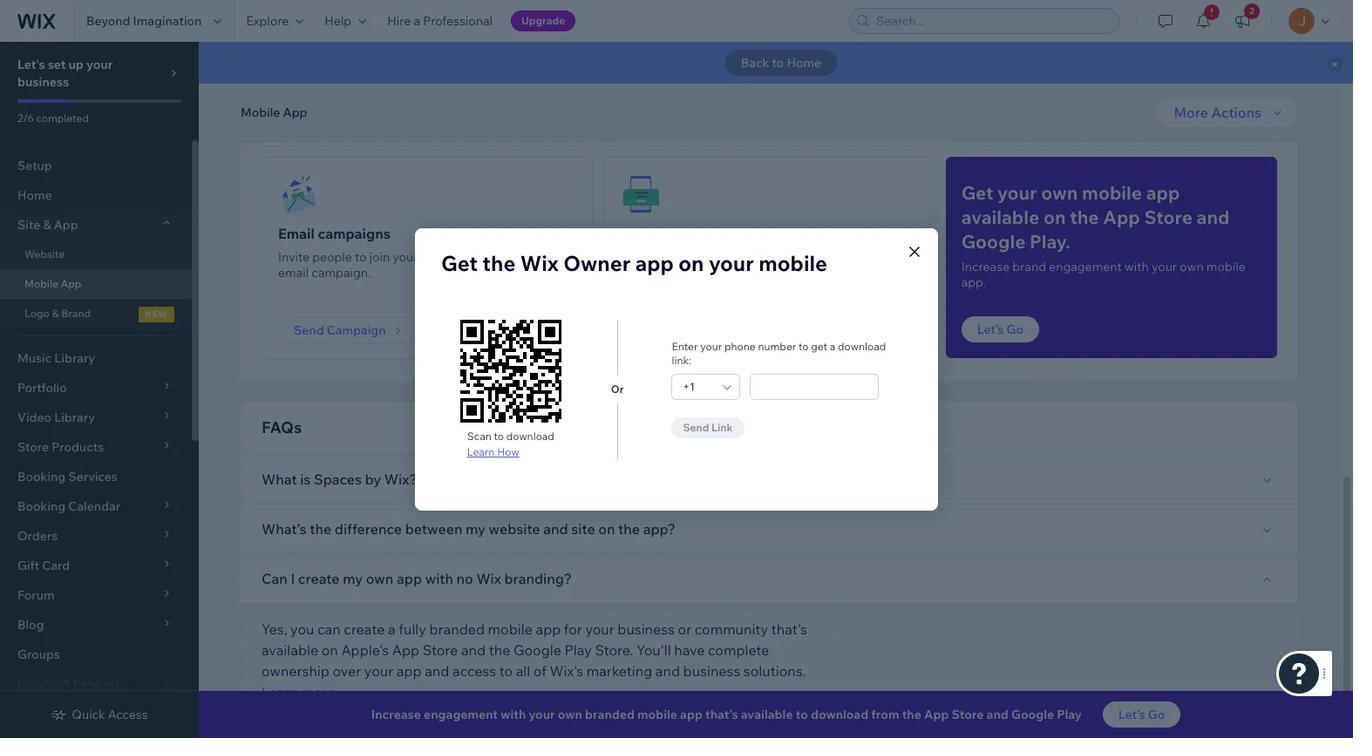 Task type: locate. For each thing, give the bounding box(es) containing it.
1 vertical spatial get
[[441, 250, 478, 276]]

1 vertical spatial you
[[290, 621, 314, 638]]

send
[[294, 323, 324, 338]]

home right back
[[787, 55, 822, 71]]

0 horizontal spatial site
[[421, 249, 441, 265]]

setup link
[[0, 151, 192, 180]]

2 vertical spatial download
[[811, 707, 869, 723]]

app.
[[804, 265, 829, 281], [961, 275, 986, 290]]

1 vertical spatial with
[[425, 570, 453, 588]]

increase left brand
[[961, 259, 1010, 275]]

get the wix owner app on your mobile
[[441, 250, 827, 276]]

to left get
[[799, 340, 809, 353]]

app. inside get your own mobile app available on the app store and google play. increase brand engagement with your own mobile app.
[[961, 275, 986, 290]]

booking services
[[17, 469, 118, 485]]

2 vertical spatial with
[[501, 707, 526, 723]]

1 vertical spatial go
[[1148, 707, 1165, 723]]

from
[[871, 707, 899, 723]]

app. left web
[[804, 265, 829, 281]]

2 horizontal spatial available
[[961, 206, 1040, 228]]

business up you'll
[[618, 621, 675, 638]]

wix
[[520, 250, 559, 276], [476, 570, 501, 588]]

back to home alert
[[199, 42, 1353, 84]]

download inside scan to download learn how
[[506, 429, 554, 443]]

my left website
[[466, 521, 486, 538]]

own
[[1041, 181, 1078, 204], [1180, 259, 1204, 275], [366, 570, 394, 588], [558, 707, 582, 723]]

0 vertical spatial mobile
[[241, 105, 280, 120]]

1 horizontal spatial home
[[787, 55, 822, 71]]

to left 'all'
[[499, 663, 513, 680]]

on
[[1044, 206, 1066, 228], [444, 249, 459, 265], [765, 249, 779, 265], [679, 250, 704, 276], [765, 265, 780, 281], [598, 521, 615, 538], [322, 642, 338, 659]]

1 horizontal spatial increase
[[961, 259, 1010, 275]]

set
[[48, 57, 66, 72]]

create right i
[[298, 570, 340, 588]]

0 horizontal spatial that's
[[705, 707, 738, 723]]

to inside email campaigns invite people to join your site on the app through an email campaign.
[[355, 249, 367, 265]]

1 horizontal spatial let's go button
[[1103, 702, 1181, 728]]

yes, you can create a fully branded mobile app for your business or community that's available on apple's app store and the google play store. you'll have complete ownership over your app and access to all of wix's marketing and business solutions. learn more
[[262, 621, 807, 701]]

create
[[298, 570, 340, 588], [344, 621, 385, 638]]

enable search button
[[278, 104, 408, 130]]

1 vertical spatial learn
[[262, 684, 298, 701]]

a inside mobile invite banner add a banner to your site on the mobile web that invites visitors to join you on the app.
[[647, 249, 653, 265]]

website
[[489, 521, 540, 538]]

you left can
[[290, 621, 314, 638]]

1 horizontal spatial play
[[1057, 707, 1082, 723]]

logo & brand
[[24, 307, 91, 320]]

0 horizontal spatial mobile
[[24, 277, 58, 290]]

2 vertical spatial business
[[683, 663, 741, 680]]

0 vertical spatial branded
[[429, 621, 485, 638]]

home down setup
[[17, 187, 52, 203]]

1 horizontal spatial learn
[[467, 445, 495, 458]]

2 horizontal spatial business
[[683, 663, 741, 680]]

None number field
[[756, 375, 876, 399]]

0 vertical spatial mobile app
[[241, 105, 307, 120]]

join inside mobile invite banner add a banner to your site on the mobile web that invites visitors to join you on the app.
[[718, 265, 739, 281]]

wix right no
[[476, 570, 501, 588]]

available up play.
[[961, 206, 1040, 228]]

help button
[[314, 0, 377, 42]]

learn down scan
[[467, 445, 495, 458]]

available up ownership
[[262, 642, 318, 659]]

owner
[[563, 250, 631, 276]]

1 horizontal spatial get
[[961, 181, 993, 204]]

0 vertical spatial increase
[[961, 259, 1010, 275]]

you right visitors
[[741, 265, 762, 281]]

download left from
[[811, 707, 869, 723]]

mobile
[[1082, 181, 1142, 204], [804, 249, 843, 265], [759, 250, 827, 276], [1207, 259, 1246, 275], [488, 621, 533, 638], [637, 707, 677, 723]]

add
[[620, 249, 644, 265]]

available down solutions.
[[741, 707, 793, 723]]

& for site
[[43, 217, 51, 233]]

0 vertical spatial business
[[17, 74, 69, 90]]

increase inside get your own mobile app available on the app store and google play. increase brand engagement with your own mobile app.
[[961, 259, 1010, 275]]

1 vertical spatial create
[[344, 621, 385, 638]]

app inside button
[[283, 105, 307, 120]]

1 vertical spatial mobile app
[[24, 277, 82, 290]]

0 horizontal spatial available
[[262, 642, 318, 659]]

2 vertical spatial available
[[741, 707, 793, 723]]

2 horizontal spatial site
[[742, 249, 762, 265]]

2 horizontal spatial with
[[1125, 259, 1149, 275]]

can
[[262, 570, 288, 588]]

0 vertical spatial banner
[[710, 225, 757, 242]]

site for app?
[[571, 521, 595, 538]]

1 vertical spatial play
[[1057, 707, 1082, 723]]

phone
[[725, 340, 756, 353]]

app inside get your own mobile app available on the app store and google play. increase brand engagement with your own mobile app.
[[1103, 206, 1140, 228]]

get inside get your own mobile app available on the app store and google play. increase brand engagement with your own mobile app.
[[961, 181, 993, 204]]

branded down marketing
[[585, 707, 635, 723]]

to right back
[[772, 55, 784, 71]]

mobile app up the logo & brand at the left of the page
[[24, 277, 82, 290]]

0 vertical spatial that's
[[771, 621, 807, 638]]

None field
[[678, 375, 718, 399]]

banner down invite
[[656, 249, 696, 265]]

mobile up "add"
[[620, 225, 666, 242]]

download up how
[[506, 429, 554, 443]]

1 horizontal spatial you
[[741, 265, 762, 281]]

0 vertical spatial go
[[1007, 322, 1024, 337]]

site inside mobile invite banner add a banner to your site on the mobile web that invites visitors to join you on the app.
[[742, 249, 762, 265]]

Search... field
[[871, 9, 1113, 33]]

1 vertical spatial home
[[17, 187, 52, 203]]

1 horizontal spatial engagement
[[1049, 259, 1122, 275]]

site
[[17, 217, 40, 233]]

0 vertical spatial learn
[[467, 445, 495, 458]]

send campaign button
[[278, 317, 417, 344]]

a right hire
[[414, 13, 420, 29]]

on inside email campaigns invite people to join your site on the app through an email campaign.
[[444, 249, 459, 265]]

to down the campaigns
[[355, 249, 367, 265]]

new
[[145, 309, 168, 320]]

store inside get your own mobile app available on the app store and google play. increase brand engagement with your own mobile app.
[[1144, 206, 1193, 228]]

go for leftmost let's go 'button'
[[1007, 322, 1024, 337]]

home
[[787, 55, 822, 71], [17, 187, 52, 203]]

0 vertical spatial with
[[1125, 259, 1149, 275]]

to right visitors
[[704, 265, 715, 281]]

0 vertical spatial let's
[[977, 322, 1004, 337]]

0 horizontal spatial learn
[[262, 684, 298, 701]]

to inside yes, you can create a fully branded mobile app for your business or community that's available on apple's app store and the google play store. you'll have complete ownership over your app and access to all of wix's marketing and business solutions. learn more
[[499, 663, 513, 680]]

create inside yes, you can create a fully branded mobile app for your business or community that's available on apple's app store and the google play store. you'll have complete ownership over your app and access to all of wix's marketing and business solutions. learn more
[[344, 621, 385, 638]]

1 vertical spatial mobile
[[620, 225, 666, 242]]

0 vertical spatial play
[[565, 642, 592, 659]]

1 horizontal spatial mobile
[[241, 105, 280, 120]]

the
[[1070, 206, 1099, 228], [461, 249, 480, 265], [782, 249, 801, 265], [482, 250, 516, 276], [782, 265, 801, 281], [310, 521, 332, 538], [618, 521, 640, 538], [489, 642, 510, 659], [902, 707, 922, 723]]

business down have
[[683, 663, 741, 680]]

mobile app inside "sidebar" element
[[24, 277, 82, 290]]

join right visitors
[[718, 265, 739, 281]]

wix left owner
[[520, 250, 559, 276]]

with
[[1125, 259, 1149, 275], [425, 570, 453, 588], [501, 707, 526, 723]]

0 vertical spatial available
[[961, 206, 1040, 228]]

0 horizontal spatial branded
[[429, 621, 485, 638]]

app. left brand
[[961, 275, 986, 290]]

engagement inside get your own mobile app available on the app store and google play. increase brand engagement with your own mobile app.
[[1049, 259, 1122, 275]]

learn more link
[[262, 682, 815, 703]]

&
[[43, 217, 51, 233], [52, 307, 59, 320]]

on down can
[[322, 642, 338, 659]]

go
[[1007, 322, 1024, 337], [1148, 707, 1165, 723]]

over
[[333, 663, 361, 680]]

join
[[369, 249, 390, 265], [718, 265, 739, 281]]

learn
[[467, 445, 495, 458], [262, 684, 298, 701]]

0 horizontal spatial my
[[343, 570, 363, 588]]

on left web
[[765, 249, 779, 265]]

2 vertical spatial google
[[1011, 707, 1054, 723]]

1 horizontal spatial mobile app
[[241, 105, 307, 120]]

banner right invite
[[710, 225, 757, 242]]

the inside email campaigns invite people to join your site on the app through an email campaign.
[[461, 249, 480, 265]]

1 horizontal spatial my
[[466, 521, 486, 538]]

back to home
[[741, 55, 822, 71]]

increase down apple's
[[371, 707, 421, 723]]

mobile app left 'search'
[[241, 105, 307, 120]]

1 vertical spatial wix
[[476, 570, 501, 588]]

2 vertical spatial mobile
[[24, 277, 58, 290]]

business
[[17, 74, 69, 90], [618, 621, 675, 638], [683, 663, 741, 680]]

join down the campaigns
[[369, 249, 390, 265]]

0 vertical spatial engagement
[[1049, 259, 1122, 275]]

& right site in the left of the page
[[43, 217, 51, 233]]

between
[[405, 521, 462, 538]]

app. inside mobile invite banner add a banner to your site on the mobile web that invites visitors to join you on the app.
[[804, 265, 829, 281]]

available inside get your own mobile app available on the app store and google play. increase brand engagement with your own mobile app.
[[961, 206, 1040, 228]]

back to home button
[[725, 50, 837, 76]]

let's go
[[977, 322, 1024, 337], [1119, 707, 1165, 723]]

on inside yes, you can create a fully branded mobile app for your business or community that's available on apple's app store and the google play store. you'll have complete ownership over your app and access to all of wix's marketing and business solutions. learn more
[[322, 642, 338, 659]]

home inside home link
[[17, 187, 52, 203]]

engagement
[[1049, 259, 1122, 275], [424, 707, 498, 723]]

on up play.
[[1044, 206, 1066, 228]]

& right logo
[[52, 307, 59, 320]]

1 vertical spatial store
[[423, 642, 458, 659]]

number
[[758, 340, 796, 353]]

mobile inside mobile app button
[[241, 105, 280, 120]]

that
[[872, 249, 895, 265]]

1 vertical spatial that's
[[705, 707, 738, 723]]

go for bottom let's go 'button'
[[1148, 707, 1165, 723]]

engagement down access
[[424, 707, 498, 723]]

1 horizontal spatial business
[[618, 621, 675, 638]]

that's up solutions.
[[771, 621, 807, 638]]

groups
[[17, 647, 60, 663]]

logo
[[24, 307, 50, 320]]

1 vertical spatial business
[[618, 621, 675, 638]]

a inside the enter your phone number to get a download link:
[[830, 340, 836, 353]]

what
[[262, 471, 297, 488]]

0 horizontal spatial mobile app
[[24, 277, 82, 290]]

mobile inside mobile app link
[[24, 277, 58, 290]]

through
[[508, 249, 553, 265]]

available inside yes, you can create a fully branded mobile app for your business or community that's available on apple's app store and the google play store. you'll have complete ownership over your app and access to all of wix's marketing and business solutions. learn more
[[262, 642, 318, 659]]

and inside get your own mobile app available on the app store and google play. increase brand engagement with your own mobile app.
[[1197, 206, 1230, 228]]

0 horizontal spatial you
[[290, 621, 314, 638]]

0 horizontal spatial store
[[423, 642, 458, 659]]

1 horizontal spatial create
[[344, 621, 385, 638]]

0 horizontal spatial business
[[17, 74, 69, 90]]

1 horizontal spatial &
[[52, 307, 59, 320]]

brand
[[1013, 259, 1046, 275]]

on left through
[[444, 249, 459, 265]]

0 vertical spatial let's go button
[[961, 317, 1039, 343]]

learn down ownership
[[262, 684, 298, 701]]

1 vertical spatial banner
[[656, 249, 696, 265]]

mobile left enable
[[241, 105, 280, 120]]

1 horizontal spatial let's
[[1119, 707, 1145, 723]]

site
[[421, 249, 441, 265], [742, 249, 762, 265], [571, 521, 595, 538]]

can i create my own app with no wix branding?
[[262, 570, 572, 588]]

my down difference
[[343, 570, 363, 588]]

website
[[24, 248, 65, 261]]

to up learn how button
[[494, 429, 504, 443]]

music
[[17, 351, 52, 366]]

mobile inside mobile invite banner add a banner to your site on the mobile web that invites visitors to join you on the app.
[[804, 249, 843, 265]]

engagement down play.
[[1049, 259, 1122, 275]]

2 horizontal spatial store
[[1144, 206, 1193, 228]]

business down let's
[[17, 74, 69, 90]]

1 vertical spatial let's go
[[1119, 707, 1165, 723]]

a right get
[[830, 340, 836, 353]]

1 vertical spatial &
[[52, 307, 59, 320]]

what's the difference between my website and site on the app?
[[262, 521, 676, 538]]

join inside email campaigns invite people to join your site on the app through an email campaign.
[[369, 249, 390, 265]]

email campaigns heading
[[278, 223, 391, 244]]

1 horizontal spatial wix
[[520, 250, 559, 276]]

1 horizontal spatial branded
[[585, 707, 635, 723]]

0 vertical spatial you
[[741, 265, 762, 281]]

branded
[[429, 621, 485, 638], [585, 707, 635, 723]]

mobile app inside button
[[241, 105, 307, 120]]

download
[[838, 340, 886, 353], [506, 429, 554, 443], [811, 707, 869, 723]]

mobile down website
[[24, 277, 58, 290]]

1 vertical spatial download
[[506, 429, 554, 443]]

download right get
[[838, 340, 886, 353]]

2 horizontal spatial mobile
[[620, 225, 666, 242]]

branded right fully
[[429, 621, 485, 638]]

0 horizontal spatial join
[[369, 249, 390, 265]]

play inside yes, you can create a fully branded mobile app for your business or community that's available on apple's app store and the google play store. you'll have complete ownership over your app and access to all of wix's marketing and business solutions. learn more
[[565, 642, 592, 659]]

create up apple's
[[344, 621, 385, 638]]

0 horizontal spatial play
[[565, 642, 592, 659]]

to
[[772, 55, 784, 71], [355, 249, 367, 265], [699, 249, 711, 265], [704, 265, 715, 281], [799, 340, 809, 353], [494, 429, 504, 443], [499, 663, 513, 680], [796, 707, 808, 723]]

1 horizontal spatial available
[[741, 707, 793, 723]]

that's down "complete"
[[705, 707, 738, 723]]

1 horizontal spatial store
[[952, 707, 984, 723]]

what's
[[262, 521, 307, 538]]

a
[[414, 13, 420, 29], [647, 249, 653, 265], [830, 340, 836, 353], [388, 621, 396, 638]]

booking
[[17, 469, 66, 485]]

1 vertical spatial google
[[514, 642, 561, 659]]

0 vertical spatial let's go
[[977, 322, 1024, 337]]

a left fully
[[388, 621, 396, 638]]

up
[[68, 57, 84, 72]]

my
[[466, 521, 486, 538], [343, 570, 363, 588]]

0 horizontal spatial get
[[441, 250, 478, 276]]

1 horizontal spatial site
[[571, 521, 595, 538]]

2 vertical spatial store
[[952, 707, 984, 723]]

site inside email campaigns invite people to join your site on the app through an email campaign.
[[421, 249, 441, 265]]

your inside let's set up your business
[[86, 57, 113, 72]]

or
[[611, 382, 624, 395]]

& inside site & app dropdown button
[[43, 217, 51, 233]]

1 horizontal spatial that's
[[771, 621, 807, 638]]

0 horizontal spatial &
[[43, 217, 51, 233]]

email
[[278, 265, 309, 281]]

you inside mobile invite banner add a banner to your site on the mobile web that invites visitors to join you on the app.
[[741, 265, 762, 281]]

banner
[[710, 225, 757, 242], [656, 249, 696, 265]]

scan
[[467, 429, 492, 443]]

a right "add"
[[647, 249, 653, 265]]

1 vertical spatial increase
[[371, 707, 421, 723]]

1 horizontal spatial let's go
[[1119, 707, 1165, 723]]



Task type: describe. For each thing, give the bounding box(es) containing it.
to down 'mobile invite banner' heading
[[699, 249, 711, 265]]

play.
[[1030, 230, 1071, 253]]

2 button
[[1223, 0, 1262, 42]]

let's
[[17, 57, 45, 72]]

you inside yes, you can create a fully branded mobile app for your business or community that's available on apple's app store and the google play store. you'll have complete ownership over your app and access to all of wix's marketing and business solutions. learn more
[[290, 621, 314, 638]]

that's inside yes, you can create a fully branded mobile app for your business or community that's available on apple's app store and the google play store. you'll have complete ownership over your app and access to all of wix's marketing and business solutions. learn more
[[771, 621, 807, 638]]

access
[[108, 707, 148, 723]]

get
[[811, 340, 827, 353]]

campaign
[[327, 323, 386, 338]]

hire a professional
[[387, 13, 493, 29]]

1 horizontal spatial with
[[501, 707, 526, 723]]

google inside yes, you can create a fully branded mobile app for your business or community that's available on apple's app store and the google play store. you'll have complete ownership over your app and access to all of wix's marketing and business solutions. learn more
[[514, 642, 561, 659]]

mobile inside mobile invite banner add a banner to your site on the mobile web that invites visitors to join you on the app.
[[620, 225, 666, 242]]

your inside the enter your phone number to get a download link:
[[700, 340, 722, 353]]

mobile invite banner heading
[[620, 223, 757, 244]]

quick access
[[72, 707, 148, 723]]

app?
[[643, 521, 676, 538]]

help
[[325, 13, 352, 29]]

app inside get your own mobile app available on the app store and google play. increase brand engagement with your own mobile app.
[[1146, 181, 1180, 204]]

on inside get your own mobile app available on the app store and google play. increase brand engagement with your own mobile app.
[[1044, 206, 1066, 228]]

enter your phone number to get a download link:
[[672, 340, 886, 367]]

your inside email campaigns invite people to join your site on the app through an email campaign.
[[393, 249, 418, 265]]

website link
[[0, 240, 192, 269]]

a inside yes, you can create a fully branded mobile app for your business or community that's available on apple's app store and the google play store. you'll have complete ownership over your app and access to all of wix's marketing and business solutions. learn more
[[388, 621, 396, 638]]

to inside button
[[772, 55, 784, 71]]

1 vertical spatial let's go button
[[1103, 702, 1181, 728]]

app inside dropdown button
[[54, 217, 78, 233]]

2/6
[[17, 112, 34, 125]]

to inside the enter your phone number to get a download link:
[[799, 340, 809, 353]]

email
[[278, 225, 315, 242]]

site for app
[[421, 249, 441, 265]]

upgrade button
[[511, 10, 576, 31]]

to inside scan to download learn how
[[494, 429, 504, 443]]

0 horizontal spatial engagement
[[424, 707, 498, 723]]

hire a professional link
[[377, 0, 503, 42]]

marketing
[[587, 663, 652, 680]]

mobile app for mobile app button on the left top of page
[[241, 105, 307, 120]]

1 vertical spatial my
[[343, 570, 363, 588]]

visitors
[[660, 265, 701, 281]]

wix?
[[384, 471, 417, 488]]

home link
[[0, 180, 192, 210]]

completed
[[36, 112, 89, 125]]

an
[[556, 249, 570, 265]]

app inside email campaigns invite people to join your site on the app through an email campaign.
[[483, 249, 505, 265]]

spaces
[[314, 471, 362, 488]]

people
[[312, 249, 352, 265]]

imagination
[[133, 13, 202, 29]]

0 horizontal spatial let's go button
[[961, 317, 1039, 343]]

the inside get your own mobile app available on the app store and google play. increase brand engagement with your own mobile app.
[[1070, 206, 1099, 228]]

1 vertical spatial let's
[[1119, 707, 1145, 723]]

email campaigns invite people to join your site on the app through an email campaign.
[[278, 225, 570, 281]]

explore
[[246, 13, 289, 29]]

0 vertical spatial wix
[[520, 250, 559, 276]]

1 horizontal spatial banner
[[710, 225, 757, 242]]

access
[[452, 663, 496, 680]]

invite
[[669, 225, 707, 242]]

mobile app for mobile app link
[[24, 277, 82, 290]]

store inside yes, you can create a fully branded mobile app for your business or community that's available on apple's app store and the google play store. you'll have complete ownership over your app and access to all of wix's marketing and business solutions. learn more
[[423, 642, 458, 659]]

get for get the wix owner app on your mobile
[[441, 250, 478, 276]]

complete
[[708, 642, 769, 659]]

setup
[[17, 158, 52, 174]]

on down 'mobile invite banner' heading
[[679, 250, 704, 276]]

business inside let's set up your business
[[17, 74, 69, 90]]

on left app?
[[598, 521, 615, 538]]

a inside hire a professional link
[[414, 13, 420, 29]]

link:
[[672, 354, 691, 367]]

mobile for mobile app button on the left top of page
[[241, 105, 280, 120]]

upgrade
[[521, 14, 565, 27]]

apple's
[[341, 642, 389, 659]]

send campaign
[[294, 323, 386, 338]]

no
[[457, 570, 473, 588]]

music library
[[17, 351, 95, 366]]

your inside mobile invite banner add a banner to your site on the mobile web that invites visitors to join you on the app.
[[714, 249, 739, 265]]

of
[[533, 663, 547, 680]]

campaign.
[[312, 265, 371, 281]]

increase engagement with your own branded mobile app that's available to download from the app store and google play
[[371, 707, 1082, 723]]

more
[[302, 684, 336, 701]]

for
[[564, 621, 582, 638]]

by
[[365, 471, 381, 488]]

professional
[[423, 13, 493, 29]]

quick access button
[[51, 707, 148, 723]]

mobile invite banner add a banner to your site on the mobile web that invites visitors to join you on the app.
[[620, 225, 895, 281]]

search
[[336, 109, 376, 125]]

home inside back to home button
[[787, 55, 822, 71]]

wix's
[[550, 663, 583, 680]]

branded inside yes, you can create a fully branded mobile app for your business or community that's available on apple's app store and the google play store. you'll have complete ownership over your app and access to all of wix's marketing and business solutions. learn more
[[429, 621, 485, 638]]

web
[[846, 249, 870, 265]]

is
[[300, 471, 311, 488]]

enable search
[[294, 109, 376, 125]]

0 vertical spatial my
[[466, 521, 486, 538]]

beyond
[[86, 13, 130, 29]]

quick
[[72, 707, 105, 723]]

you'll
[[637, 642, 671, 659]]

learn inside yes, you can create a fully branded mobile app for your business or community that's available on apple's app store and the google play store. you'll have complete ownership over your app and access to all of wix's marketing and business solutions. learn more
[[262, 684, 298, 701]]

the inside yes, you can create a fully branded mobile app for your business or community that's available on apple's app store and the google play store. you'll have complete ownership over your app and access to all of wix's marketing and business solutions. learn more
[[489, 642, 510, 659]]

back
[[741, 55, 769, 71]]

0 horizontal spatial banner
[[656, 249, 696, 265]]

learn inside scan to download learn how
[[467, 445, 495, 458]]

sidebar element
[[0, 42, 199, 739]]

mobile app link
[[0, 269, 192, 299]]

& for logo
[[52, 307, 59, 320]]

services
[[68, 469, 118, 485]]

0 horizontal spatial let's
[[977, 322, 1004, 337]]

store.
[[595, 642, 633, 659]]

download inside the enter your phone number to get a download link:
[[838, 340, 886, 353]]

get for get your own mobile app available on the app store and google play. increase brand engagement with your own mobile app.
[[961, 181, 993, 204]]

groups link
[[0, 640, 192, 670]]

hire
[[387, 13, 411, 29]]

mobile inside yes, you can create a fully branded mobile app for your business or community that's available on apple's app store and the google play store. you'll have complete ownership over your app and access to all of wix's marketing and business solutions. learn more
[[488, 621, 533, 638]]

library
[[54, 351, 95, 366]]

app inside yes, you can create a fully branded mobile app for your business or community that's available on apple's app store and the google play store. you'll have complete ownership over your app and access to all of wix's marketing and business solutions. learn more
[[392, 642, 420, 659]]

with inside get your own mobile app available on the app store and google play. increase brand engagement with your own mobile app.
[[1125, 259, 1149, 275]]

scan to download learn how
[[467, 429, 554, 458]]

0 vertical spatial create
[[298, 570, 340, 588]]

mobile for mobile app link
[[24, 277, 58, 290]]

music library link
[[0, 344, 192, 373]]

fully
[[399, 621, 426, 638]]

all
[[516, 663, 530, 680]]

get your own mobile app available on the app store and google play. increase brand engagement with your own mobile app.
[[961, 181, 1246, 290]]

mobile app button
[[232, 99, 316, 126]]

booking services link
[[0, 462, 192, 492]]

enable
[[294, 109, 333, 125]]

0 horizontal spatial with
[[425, 570, 453, 588]]

solutions.
[[744, 663, 806, 680]]

google inside get your own mobile app available on the app store and google play. increase brand engagement with your own mobile app.
[[961, 230, 1026, 253]]

0 horizontal spatial increase
[[371, 707, 421, 723]]

to down solutions.
[[796, 707, 808, 723]]

faqs
[[262, 418, 302, 438]]

invite
[[278, 249, 310, 265]]

branding?
[[504, 570, 572, 588]]

2
[[1250, 5, 1255, 17]]

invites
[[620, 265, 657, 281]]

1 vertical spatial branded
[[585, 707, 635, 723]]

0 horizontal spatial let's go
[[977, 322, 1024, 337]]

on up number at the right top of page
[[765, 265, 780, 281]]

yes,
[[262, 621, 287, 638]]



Task type: vqa. For each thing, say whether or not it's contained in the screenshot.
Increase engagement with your own branded mobile app that's available to download from the App Store and Google Play
yes



